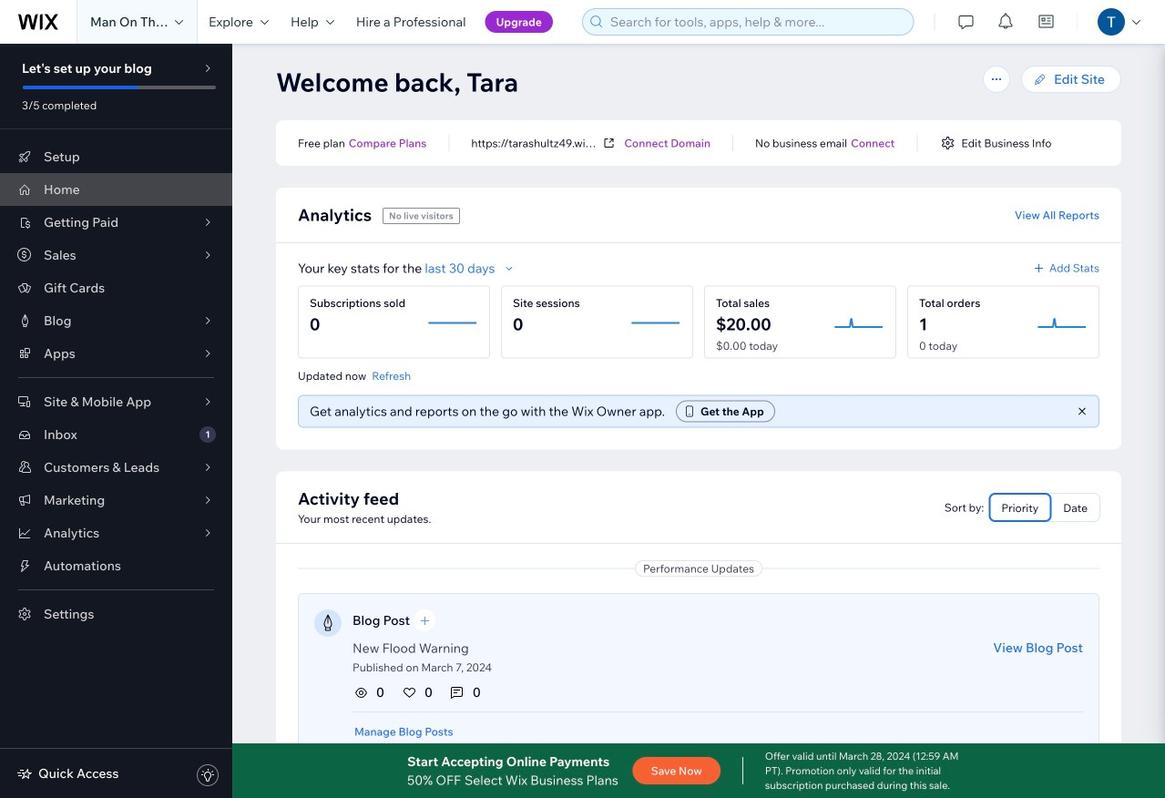 Task type: locate. For each thing, give the bounding box(es) containing it.
Search for tools, apps, help & more... field
[[605, 9, 908, 35]]



Task type: vqa. For each thing, say whether or not it's contained in the screenshot.
row
no



Task type: describe. For each thing, give the bounding box(es) containing it.
sidebar element
[[0, 44, 232, 799]]



